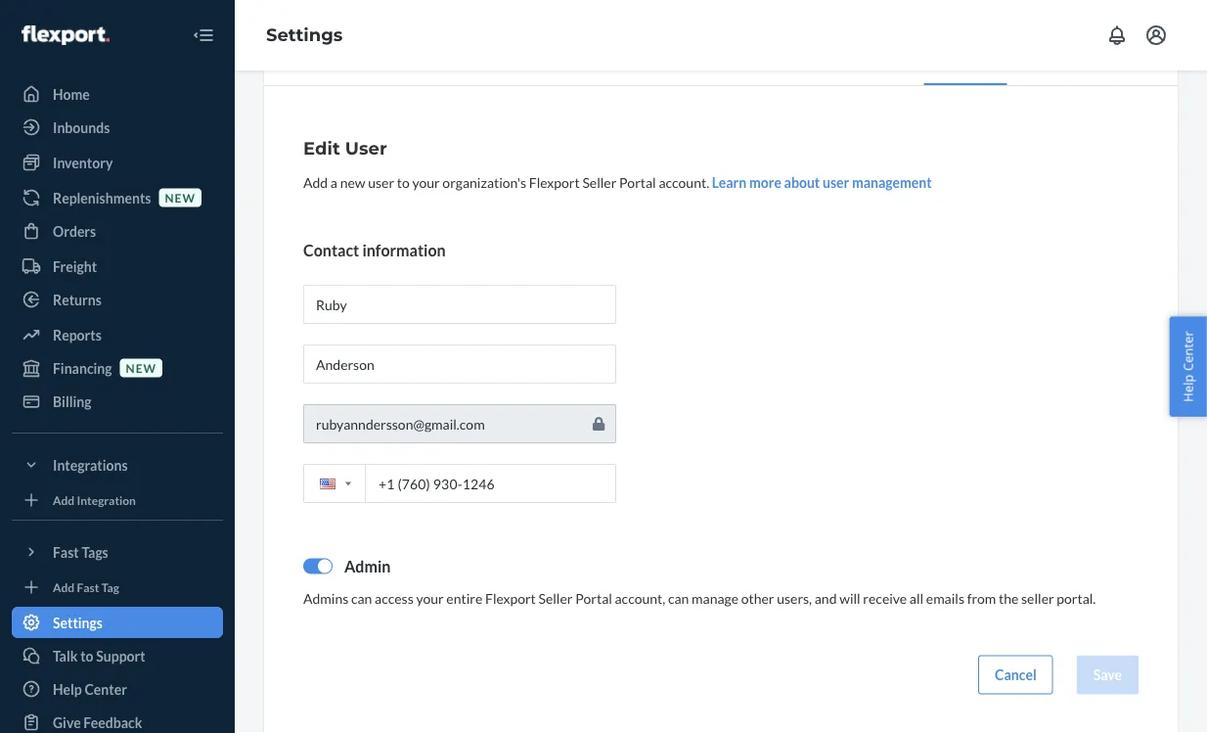 Task type: describe. For each thing, give the bounding box(es) containing it.
organization's
[[443, 173, 527, 190]]

integrations button
[[12, 449, 223, 481]]

0 vertical spatial settings link
[[266, 24, 343, 46]]

open account menu image
[[1145, 23, 1169, 47]]

First Name text field
[[303, 284, 617, 323]]

help center inside button
[[1180, 331, 1197, 402]]

0 vertical spatial flexport
[[529, 173, 580, 190]]

2 can from the left
[[668, 590, 689, 607]]

cancel
[[995, 666, 1037, 683]]

home link
[[12, 78, 223, 110]]

save
[[1094, 666, 1123, 683]]

admins can access your entire flexport seller portal account, can manage other users, and will receive all emails from the seller portal.
[[303, 590, 1097, 607]]

reports link
[[12, 319, 223, 350]]

edit user
[[303, 137, 387, 158]]

admins
[[303, 590, 349, 607]]

talk to support
[[53, 647, 145, 664]]

returns link
[[12, 284, 223, 315]]

0 vertical spatial your
[[412, 173, 440, 190]]

fast tags
[[53, 544, 108, 560]]

1 horizontal spatial portal
[[620, 173, 656, 190]]

cancel button
[[979, 655, 1054, 694]]

inbounds
[[53, 119, 110, 136]]

help center button
[[1170, 316, 1208, 417]]

open notifications image
[[1106, 23, 1129, 47]]

emails
[[927, 590, 965, 607]]

inbounds link
[[12, 112, 223, 143]]

give
[[53, 714, 81, 731]]

2 tab from the left
[[438, 34, 639, 83]]

admin
[[345, 556, 391, 575]]

add for add fast tag
[[53, 580, 75, 594]]

to inside button
[[80, 647, 94, 664]]

2 horizontal spatial new
[[340, 173, 366, 190]]

and
[[815, 590, 837, 607]]

add for add integration
[[53, 493, 75, 507]]

1 vertical spatial seller
[[539, 590, 573, 607]]

center inside help center button
[[1180, 331, 1197, 371]]

returns
[[53, 291, 102, 308]]

save button
[[1077, 655, 1139, 694]]

4 tab from the left
[[820, 34, 924, 83]]

freight
[[53, 258, 97, 275]]

add integration link
[[12, 488, 223, 512]]

Email text field
[[303, 404, 617, 443]]

account,
[[615, 590, 666, 607]]

freight link
[[12, 251, 223, 282]]

about
[[785, 173, 820, 190]]

add for add a new user to your organization's flexport seller portal account. learn more about user management
[[303, 173, 328, 190]]

inventory link
[[12, 147, 223, 178]]

1 (702) 123-4567 telephone field
[[303, 463, 617, 502]]

new for replenishments
[[165, 190, 196, 204]]

integrations
[[53, 457, 128, 473]]

add a new user to your organization's flexport seller portal account. learn more about user management
[[303, 173, 932, 190]]

integration
[[77, 493, 136, 507]]

center inside help center link
[[85, 681, 127, 697]]

orders link
[[12, 215, 223, 247]]

0 horizontal spatial settings link
[[12, 607, 223, 638]]

flexport logo image
[[22, 25, 109, 45]]

add fast tag link
[[12, 575, 223, 599]]

support
[[96, 647, 145, 664]]

portal.
[[1057, 590, 1097, 607]]

3 tab from the left
[[639, 34, 820, 83]]

add fast tag
[[53, 580, 119, 594]]

billing link
[[12, 386, 223, 417]]



Task type: locate. For each thing, give the bounding box(es) containing it.
tags
[[82, 544, 108, 560]]

entire
[[447, 590, 483, 607]]

settings
[[266, 24, 343, 46], [53, 614, 103, 631]]

1 vertical spatial add
[[53, 493, 75, 507]]

contact
[[303, 240, 360, 259]]

0 vertical spatial to
[[397, 173, 410, 190]]

information
[[363, 240, 446, 259]]

1 user from the left
[[368, 173, 394, 190]]

close navigation image
[[192, 23, 215, 47]]

orders
[[53, 223, 96, 239]]

5 tab from the left
[[924, 34, 1008, 85]]

0 vertical spatial help center
[[1180, 331, 1197, 402]]

to right talk
[[80, 647, 94, 664]]

can left manage
[[668, 590, 689, 607]]

edit
[[303, 137, 340, 158]]

fast inside fast tags dropdown button
[[53, 544, 79, 560]]

1 vertical spatial portal
[[576, 590, 613, 607]]

fast left tags
[[53, 544, 79, 560]]

fast tags button
[[12, 536, 223, 568]]

1 vertical spatial center
[[85, 681, 127, 697]]

your left the organization's
[[412, 173, 440, 190]]

1 vertical spatial settings
[[53, 614, 103, 631]]

Last Name text field
[[303, 344, 617, 383]]

seller
[[583, 173, 617, 190], [539, 590, 573, 607]]

0 vertical spatial fast
[[53, 544, 79, 560]]

flexport right the organization's
[[529, 173, 580, 190]]

other
[[742, 590, 775, 607]]

tab
[[264, 34, 438, 83], [438, 34, 639, 83], [639, 34, 820, 83], [820, 34, 924, 83], [924, 34, 1008, 85], [1008, 34, 1123, 83]]

1 tab from the left
[[264, 34, 438, 83]]

the
[[999, 590, 1019, 607]]

2 user from the left
[[823, 173, 850, 190]]

settings link
[[266, 24, 343, 46], [12, 607, 223, 638]]

seller
[[1022, 590, 1055, 607]]

learn
[[712, 173, 747, 190]]

1 horizontal spatial help
[[1180, 374, 1197, 402]]

a
[[331, 173, 338, 190]]

talk to support button
[[12, 640, 223, 671]]

user right about
[[823, 173, 850, 190]]

new right a
[[340, 173, 366, 190]]

reports
[[53, 326, 102, 343]]

from
[[968, 590, 997, 607]]

0 horizontal spatial new
[[126, 361, 157, 375]]

seller left account.
[[583, 173, 617, 190]]

0 vertical spatial center
[[1180, 331, 1197, 371]]

1 horizontal spatial user
[[823, 173, 850, 190]]

all
[[910, 590, 924, 607]]

help center
[[1180, 331, 1197, 402], [53, 681, 127, 697]]

1 vertical spatial fast
[[77, 580, 99, 594]]

inventory
[[53, 154, 113, 171]]

replenishments
[[53, 189, 151, 206]]

0 horizontal spatial help center
[[53, 681, 127, 697]]

can left access
[[351, 590, 372, 607]]

0 horizontal spatial user
[[368, 173, 394, 190]]

add
[[303, 173, 328, 190], [53, 493, 75, 507], [53, 580, 75, 594]]

1 horizontal spatial settings
[[266, 24, 343, 46]]

will
[[840, 590, 861, 607]]

1 horizontal spatial to
[[397, 173, 410, 190]]

0 horizontal spatial can
[[351, 590, 372, 607]]

1 horizontal spatial settings link
[[266, 24, 343, 46]]

tag
[[102, 580, 119, 594]]

new down reports link
[[126, 361, 157, 375]]

user down user on the left of page
[[368, 173, 394, 190]]

help center link
[[12, 673, 223, 705]]

portal
[[620, 173, 656, 190], [576, 590, 613, 607]]

6 tab from the left
[[1008, 34, 1123, 83]]

1 can from the left
[[351, 590, 372, 607]]

1 vertical spatial flexport
[[485, 590, 536, 607]]

management
[[852, 173, 932, 190]]

1 horizontal spatial help center
[[1180, 331, 1197, 402]]

talk
[[53, 647, 78, 664]]

portal left account.
[[620, 173, 656, 190]]

fast inside the add fast tag link
[[77, 580, 99, 594]]

0 vertical spatial seller
[[583, 173, 617, 190]]

united states: + 1 image
[[345, 481, 351, 485]]

your
[[412, 173, 440, 190], [416, 590, 444, 607]]

0 horizontal spatial to
[[80, 647, 94, 664]]

1 vertical spatial help center
[[53, 681, 127, 697]]

0 vertical spatial portal
[[620, 173, 656, 190]]

learn more about user management button
[[712, 172, 932, 191]]

1 vertical spatial to
[[80, 647, 94, 664]]

new up orders link
[[165, 190, 196, 204]]

lock image
[[593, 415, 605, 431]]

flexport
[[529, 173, 580, 190], [485, 590, 536, 607]]

add left a
[[303, 173, 328, 190]]

center
[[1180, 331, 1197, 371], [85, 681, 127, 697]]

feedback
[[84, 714, 142, 731]]

add integration
[[53, 493, 136, 507]]

0 horizontal spatial seller
[[539, 590, 573, 607]]

manage
[[692, 590, 739, 607]]

to up information on the left top of page
[[397, 173, 410, 190]]

1 vertical spatial your
[[416, 590, 444, 607]]

new for financing
[[126, 361, 157, 375]]

can
[[351, 590, 372, 607], [668, 590, 689, 607]]

help
[[1180, 374, 1197, 402], [53, 681, 82, 697]]

0 vertical spatial add
[[303, 173, 328, 190]]

billing
[[53, 393, 92, 410]]

home
[[53, 86, 90, 102]]

0 vertical spatial help
[[1180, 374, 1197, 402]]

access
[[375, 590, 414, 607]]

account.
[[659, 173, 710, 190]]

financing
[[53, 360, 112, 376]]

give feedback button
[[12, 707, 223, 733]]

receive
[[864, 590, 907, 607]]

add left integration on the left bottom of page
[[53, 493, 75, 507]]

0 vertical spatial settings
[[266, 24, 343, 46]]

give feedback
[[53, 714, 142, 731]]

contact information
[[303, 240, 446, 259]]

your left entire on the left bottom
[[416, 590, 444, 607]]

user
[[368, 173, 394, 190], [823, 173, 850, 190]]

1 horizontal spatial can
[[668, 590, 689, 607]]

tab list
[[264, 34, 1178, 86]]

portal left account,
[[576, 590, 613, 607]]

to
[[397, 173, 410, 190], [80, 647, 94, 664]]

0 horizontal spatial portal
[[576, 590, 613, 607]]

fast left tag
[[77, 580, 99, 594]]

help inside button
[[1180, 374, 1197, 402]]

2 vertical spatial add
[[53, 580, 75, 594]]

1 horizontal spatial center
[[1180, 331, 1197, 371]]

fast
[[53, 544, 79, 560], [77, 580, 99, 594]]

more
[[750, 173, 782, 190]]

1 vertical spatial help
[[53, 681, 82, 697]]

0 horizontal spatial help
[[53, 681, 82, 697]]

flexport right entire on the left bottom
[[485, 590, 536, 607]]

0 horizontal spatial settings
[[53, 614, 103, 631]]

1 horizontal spatial new
[[165, 190, 196, 204]]

users,
[[777, 590, 812, 607]]

user
[[345, 137, 387, 158]]

1 horizontal spatial seller
[[583, 173, 617, 190]]

add down fast tags
[[53, 580, 75, 594]]

seller left account,
[[539, 590, 573, 607]]

1 vertical spatial settings link
[[12, 607, 223, 638]]

new
[[340, 173, 366, 190], [165, 190, 196, 204], [126, 361, 157, 375]]

0 horizontal spatial center
[[85, 681, 127, 697]]



Task type: vqa. For each thing, say whether or not it's contained in the screenshot.
barcode on the top right of page
no



